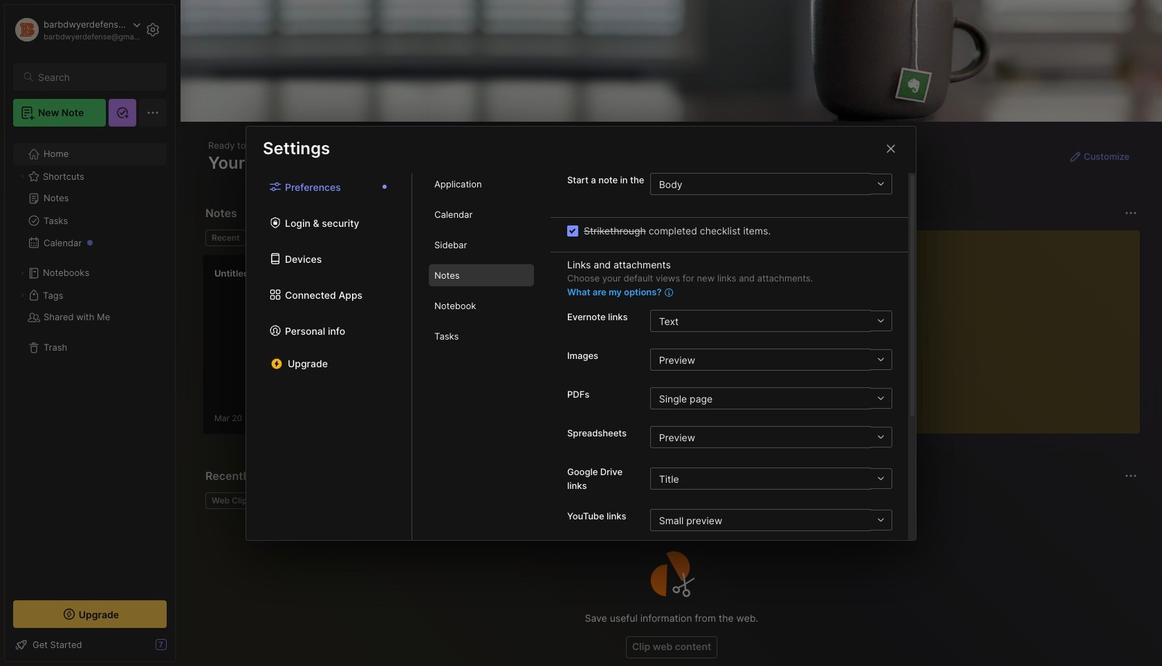 Task type: describe. For each thing, give the bounding box(es) containing it.
Choose default view option for Images field
[[650, 349, 893, 371]]

Select30 checkbox
[[568, 225, 579, 236]]

settings image
[[145, 21, 161, 38]]

expand notebooks image
[[18, 269, 26, 278]]

Choose default view option for PDFs field
[[650, 388, 893, 410]]

Search text field
[[38, 71, 154, 84]]

tree inside main element
[[5, 135, 175, 588]]

Choose default view option for YouTube links field
[[650, 509, 893, 532]]



Task type: locate. For each thing, give the bounding box(es) containing it.
row group
[[203, 255, 452, 443]]

Choose default view option for Google Drive links field
[[650, 468, 893, 490]]

tree
[[5, 135, 175, 588]]

None search field
[[38, 69, 154, 85]]

none search field inside main element
[[38, 69, 154, 85]]

Choose default view option for Evernote links field
[[650, 310, 893, 332]]

tab
[[429, 173, 534, 195], [429, 203, 534, 226], [206, 230, 246, 246], [252, 230, 308, 246], [429, 234, 534, 256], [429, 264, 534, 287], [429, 295, 534, 317], [429, 325, 534, 347], [206, 493, 258, 509]]

Choose default view option for Spreadsheets field
[[650, 426, 893, 449]]

Start a new note in the body or title. field
[[650, 173, 893, 195]]

Start writing… text field
[[851, 230, 1140, 423]]

main element
[[0, 0, 180, 667]]

expand tags image
[[18, 291, 26, 300]]

close image
[[883, 140, 900, 157]]

tab list
[[246, 173, 413, 540], [413, 173, 551, 540], [206, 230, 817, 246]]



Task type: vqa. For each thing, say whether or not it's contained in the screenshot.
close icon
yes



